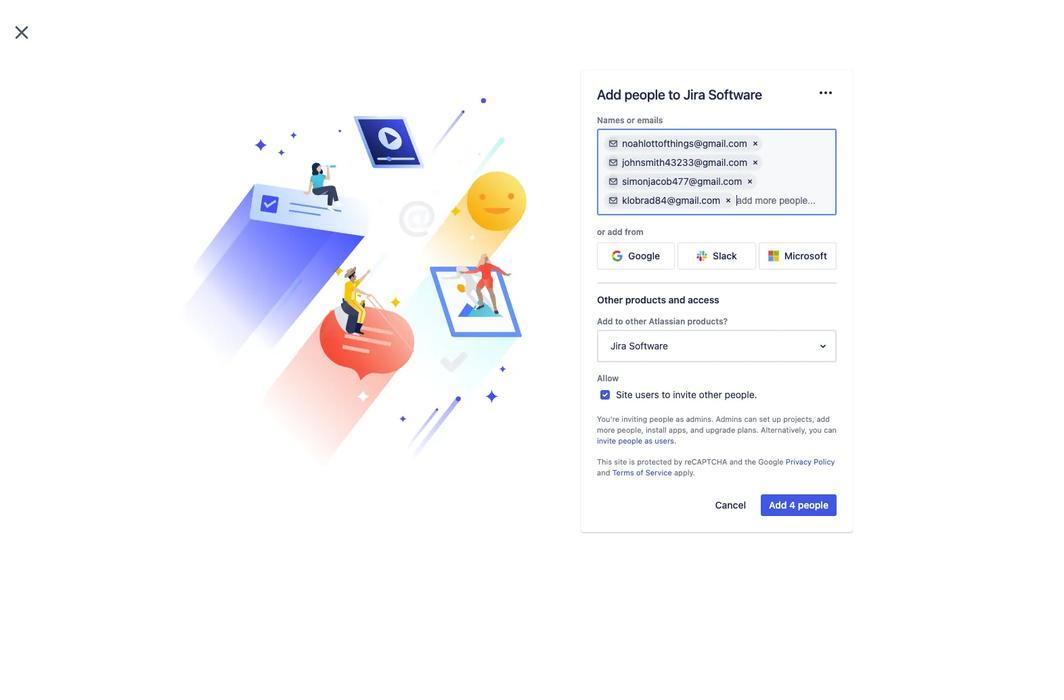 Task type: vqa. For each thing, say whether or not it's contained in the screenshot.
the bottom the at
yes



Task type: describe. For each thing, give the bounding box(es) containing it.
people down people,
[[619, 436, 643, 445]]

product's
[[850, 436, 894, 447]]

0 vertical spatial product listing design silos
[[821, 162, 1017, 181]]

1 horizontal spatial oct
[[449, 249, 466, 257]]

1 vertical spatial october
[[233, 383, 264, 394]]

slack
[[713, 250, 738, 262]]

and inside most interesting and fitting product page will get added to the brand bible
[[910, 528, 926, 540]]

at for 9:12
[[494, 329, 502, 340]]

team inside product, marketing, and design will choose a member of each team to work with a product's page
[[940, 425, 963, 437]]

go
[[424, 216, 435, 228]]

updated for 4
[[424, 346, 455, 355]]

inspiration
[[956, 372, 1001, 383]]

confirm
[[848, 509, 881, 521]]

listing
[[907, 297, 938, 309]]

and inside product, marketing, and design will choose a member of each team to work with a product's page
[[913, 414, 930, 426]]

webdev
[[950, 493, 986, 504]]

create inside the webdev, marketing, design, and product teams will work together to create a product listing layout
[[821, 297, 853, 309]]

created october 24, 2023 at 9:12 am
[[424, 319, 535, 340]]

site inside this site is protected by recaptcha and the google privacy policy and terms of service apply.
[[615, 457, 627, 466]]

updated october 18, 2023 at 10:36 am
[[233, 400, 348, 421]]

slack button
[[678, 243, 756, 270]]

minutes
[[432, 357, 462, 367]]

and inside you're inviting people as admins. admins can set up projects, add more people, install apps, and upgrade plans. alternatively, you can invite people as users.
[[691, 425, 704, 434]]

invite people as users. link
[[597, 436, 677, 445]]

or add from
[[597, 227, 644, 237]]

0 vertical spatial reporter
[[424, 284, 456, 293]]

1 vertical spatial at
[[302, 383, 310, 394]]

microsoft button
[[759, 243, 837, 270]]

1 vertical spatial peterson
[[279, 352, 313, 362]]

teams
[[864, 284, 895, 296]]

deck
[[932, 458, 953, 469]]

add a child issue image
[[851, 191, 867, 208]]

to right layouts
[[923, 493, 931, 504]]

create column image
[[609, 162, 625, 178]]

you're
[[597, 415, 620, 423]]

new
[[463, 203, 481, 214]]

medium image
[[570, 266, 581, 276]]

1 vertical spatial listing
[[270, 444, 299, 456]]

2 vertical spatial product
[[233, 444, 268, 456]]

a down the product,
[[843, 436, 848, 447]]

of inside product, marketing, and design will choose a member of each team to work with a product's page
[[904, 425, 913, 437]]

Add a comment… field
[[853, 617, 1025, 644]]

present
[[837, 493, 870, 504]]

to inside create a new athleisure top to go along with the turtleneck pillow sweater
[[546, 203, 555, 214]]

in
[[863, 458, 870, 469]]

admins
[[716, 415, 743, 423]]

invite inside allow site users to invite other people.
[[674, 389, 697, 400]]

project
[[541, 85, 573, 96]]

invite inside you're inviting people as admins. admins can set up projects, add more people, install apps, and upgrade plans. alternatively, you can invite people as users.
[[597, 436, 617, 445]]

get
[[878, 544, 892, 556]]

Names or emails text field
[[737, 195, 820, 206]]

29
[[247, 268, 257, 276]]

up
[[773, 415, 782, 423]]

site
[[616, 389, 633, 400]]

this
[[597, 457, 612, 466]]

terms
[[613, 468, 635, 477]]

product inside the webdev, marketing, design, and product teams will work together to create a product listing layout
[[864, 297, 904, 309]]

clear image for klobrad84@gmail.com
[[724, 195, 734, 206]]

people up install
[[650, 415, 674, 423]]

1 vertical spatial as
[[645, 436, 653, 445]]

of inside this site is protected by recaptcha and the google privacy policy and terms of service apply.
[[637, 468, 644, 477]]

0 horizontal spatial james peterson
[[252, 352, 313, 362]]

will inside most interesting and fitting product page will get added to the brand bible
[[861, 544, 875, 556]]

4 for people
[[790, 499, 796, 510]]

project settings
[[541, 85, 612, 96]]

athleisure
[[484, 203, 527, 214]]

wwf- for 1
[[249, 287, 274, 298]]

add user image for simonjacob477@gmail.com
[[608, 176, 619, 187]]

0 horizontal spatial product listing design silos
[[233, 444, 355, 456]]

a inside create a new athleisure top to go along with the turtleneck pillow sweater
[[456, 203, 461, 214]]

you
[[810, 425, 822, 434]]

0 horizontal spatial or
[[597, 227, 606, 237]]

accepted
[[941, 320, 981, 332]]

add 4 people
[[770, 499, 829, 510]]

is
[[630, 457, 635, 466]]

0 vertical spatial site
[[338, 203, 354, 214]]

by inside 'once a layout has been accepted by leadership, it should be added to the brand bible document'
[[984, 320, 994, 332]]

ago
[[464, 357, 478, 367]]

present the layouts to the webdev team to confirm feasibility
[[837, 493, 1012, 521]]

product, marketing, and design will choose a member of each team to work with a product's page
[[821, 414, 1001, 447]]

to inside 'refer to the parent task for inspiration sites'
[[863, 372, 871, 383]]

microsoft
[[785, 250, 828, 262]]

1 vertical spatial james
[[252, 352, 277, 362]]

open image
[[816, 338, 832, 354]]

settings
[[575, 85, 612, 96]]

users.
[[655, 436, 677, 445]]

wear
[[313, 203, 335, 214]]

team inside present the layouts to the webdev team to confirm feasibility
[[988, 493, 1010, 504]]

silos
[[873, 458, 892, 469]]

9:41
[[312, 383, 329, 394]]

work inside the webdev, marketing, design, and product teams will work together to create a product listing layout
[[917, 284, 942, 296]]

product,
[[821, 414, 860, 426]]

add for add to other atlassian products?
[[597, 316, 613, 327]]

wwf-11 link
[[440, 265, 473, 277]]

add people to jira software
[[597, 87, 763, 102]]

the
[[821, 270, 840, 282]]

1 vertical spatial am
[[331, 383, 343, 394]]

privacy
[[786, 457, 812, 466]]

attach image
[[824, 191, 840, 208]]

interesting
[[861, 528, 907, 540]]

other inside allow site users to invite other people.
[[699, 389, 723, 400]]

people inside button
[[799, 499, 829, 510]]

add user image for noahlottofthings@gmail.com
[[608, 138, 619, 149]]

the left webdev
[[934, 493, 948, 504]]

to inside allow site users to invite other people.
[[662, 389, 671, 400]]

and up 'atlassian' on the top right of the page
[[669, 294, 686, 306]]

4 for minutes
[[424, 357, 429, 367]]

october for october 24, 2023 at 9:12 am
[[424, 329, 455, 340]]

oct inside start date oct 23, 2023
[[236, 321, 252, 330]]

0 horizontal spatial can
[[745, 415, 757, 423]]

wwf- for 11
[[440, 266, 465, 276]]

am for 10:36
[[336, 411, 348, 421]]

from
[[625, 227, 644, 237]]

for inside once in silos create a deck for each product layout
[[956, 458, 968, 469]]

0 vertical spatial 1
[[460, 167, 465, 178]]

1 18, from the top
[[267, 383, 278, 394]]

updated 4 minutes ago
[[424, 346, 478, 367]]

task image for wwf-11
[[424, 266, 435, 276]]

0 vertical spatial or
[[627, 115, 635, 125]]

more
[[597, 425, 615, 434]]

the up confirm at right
[[873, 493, 887, 504]]

a inside 'once a layout has been accepted by leadership, it should be added to the brand bible document'
[[863, 320, 868, 332]]

1 vertical spatial 1
[[274, 287, 278, 298]]

1 horizontal spatial james
[[443, 298, 468, 308]]

projects,
[[784, 415, 815, 423]]

once in silos create a deck for each product layout
[[837, 458, 994, 485]]

set
[[760, 415, 771, 423]]

should
[[895, 336, 924, 348]]

to inside 'once a layout has been accepted by leadership, it should be added to the brand bible document'
[[970, 336, 979, 348]]

2
[[864, 140, 869, 151]]

been
[[917, 320, 938, 332]]

johnsmith43233@gmail.com
[[622, 156, 748, 168]]

clear image for johnsmith43233@gmail.com
[[751, 157, 761, 168]]

plans.
[[738, 425, 759, 434]]

products
[[626, 294, 667, 306]]

along
[[438, 216, 462, 228]]

a right choose
[[856, 425, 861, 437]]

will inside the webdev, marketing, design, and product teams will work together to create a product listing layout
[[898, 284, 914, 296]]

service
[[646, 468, 672, 477]]

10:36
[[312, 411, 334, 421]]

0 vertical spatial listing
[[880, 162, 927, 181]]

2023 up updated october 18, 2023 at 10:36 am
[[280, 383, 300, 394]]

google inside this site is protected by recaptcha and the google privacy policy and terms of service apply.
[[759, 457, 784, 466]]

design inside product, marketing, and design will choose a member of each team to work with a product's page
[[933, 414, 964, 426]]

page inside product, marketing, and design will choose a member of each team to work with a product's page
[[896, 436, 919, 447]]

layouts
[[889, 493, 920, 504]]

feb
[[258, 268, 273, 276]]

1 horizontal spatial software
[[709, 87, 763, 102]]

upgrade
[[706, 425, 736, 434]]

layout inside 'once a layout has been accepted by leadership, it should be added to the brand bible document'
[[870, 320, 896, 332]]

wwf-1 link
[[249, 287, 278, 298]]

0 horizontal spatial other
[[626, 316, 647, 327]]

23,
[[254, 321, 266, 330]]

to inside product, marketing, and design will choose a member of each team to work with a product's page
[[965, 425, 974, 437]]

products?
[[688, 316, 728, 327]]

atlassian
[[649, 316, 686, 327]]

add 4 people button
[[761, 494, 837, 516]]

work inside product, marketing, and design will choose a member of each team to work with a product's page
[[977, 425, 999, 437]]

policy
[[814, 457, 836, 466]]

1 horizontal spatial jira
[[684, 87, 706, 102]]

people,
[[618, 425, 644, 434]]

leadership,
[[837, 336, 885, 348]]

refer to the parent task for inspiration sites
[[837, 372, 1004, 399]]

start date oct 23, 2023
[[233, 308, 288, 330]]

wwf-2
[[840, 140, 869, 151]]



Task type: locate. For each thing, give the bounding box(es) containing it.
to right "refer" on the bottom right
[[863, 372, 871, 383]]

more image
[[818, 85, 834, 101]]

1 vertical spatial work
[[977, 425, 999, 437]]

bible
[[865, 353, 886, 364], [980, 544, 1001, 556]]

0 horizontal spatial google
[[629, 250, 661, 262]]

1 vertical spatial site
[[615, 457, 627, 466]]

most
[[837, 528, 859, 540]]

apply.
[[675, 468, 696, 477]]

you're inviting people as admins. admins can set up projects, add more people, install apps, and upgrade plans. alternatively, you can invite people as users.
[[597, 415, 837, 445]]

users
[[636, 389, 660, 400]]

once inside 'once a layout has been accepted by leadership, it should be added to the brand bible document'
[[837, 320, 860, 332]]

james peterson image
[[425, 295, 442, 311], [234, 349, 251, 365], [184, 404, 200, 421], [184, 608, 200, 625]]

wwf-11
[[440, 266, 473, 276]]

will left get
[[861, 544, 875, 556]]

wwf- inside wwf-11 link
[[440, 266, 465, 276]]

0 horizontal spatial page
[[837, 544, 859, 556]]

9:12
[[504, 329, 520, 340]]

bible down leadership, in the right of the page
[[865, 353, 886, 364]]

to right together in the top right of the page
[[991, 284, 1001, 296]]

1 horizontal spatial other
[[699, 389, 723, 400]]

a down webdev,
[[856, 297, 862, 309]]

updated for october
[[233, 400, 264, 409]]

with down you
[[821, 436, 840, 447]]

add to other atlassian products?
[[597, 316, 728, 327]]

will inside product, marketing, and design will choose a member of each team to work with a product's page
[[966, 414, 982, 426]]

design the weary wear site
[[233, 203, 354, 214]]

0 vertical spatial 4
[[424, 357, 429, 367]]

18, inside updated october 18, 2023 at 10:36 am
[[267, 411, 278, 421]]

google inside button
[[629, 250, 661, 262]]

0 vertical spatial as
[[676, 415, 684, 423]]

updated inside updated 4 minutes ago
[[424, 346, 455, 355]]

1 horizontal spatial can
[[824, 425, 837, 434]]

a inside the webdev, marketing, design, and product teams will work together to create a product listing layout
[[856, 297, 862, 309]]

1 vertical spatial add
[[597, 316, 613, 327]]

apps,
[[669, 425, 689, 434]]

1 vertical spatial jira
[[611, 340, 627, 352]]

1 vertical spatial product
[[821, 284, 861, 296]]

1 horizontal spatial added
[[940, 336, 968, 348]]

am right 10:36
[[336, 411, 348, 421]]

2 vertical spatial october
[[233, 411, 264, 421]]

october 18, 2023 at 9:41 am
[[233, 383, 343, 394]]

the inside create a new athleisure top to go along with the turtleneck pillow sweater
[[485, 216, 499, 228]]

0 vertical spatial jira
[[684, 87, 706, 102]]

be
[[927, 336, 938, 348]]

0 horizontal spatial jira
[[611, 340, 627, 352]]

24,
[[458, 329, 470, 340]]

and right design,
[[987, 270, 1006, 282]]

banner
[[0, 0, 1065, 38]]

each inside product, marketing, and design will choose a member of each team to work with a product's page
[[916, 425, 937, 437]]

4 inside updated 4 minutes ago
[[424, 357, 429, 367]]

to down other in the right of the page
[[615, 316, 624, 327]]

cancel
[[716, 499, 746, 510]]

layout inside the webdev, marketing, design, and product teams will work together to create a product listing layout
[[940, 297, 971, 309]]

add user image for johnsmith43233@gmail.com
[[608, 157, 619, 168]]

the inside 'once a layout has been accepted by leadership, it should be added to the brand bible document'
[[981, 336, 995, 348]]

create down the
[[821, 297, 853, 309]]

0 vertical spatial once
[[837, 320, 860, 332]]

bible inside most interesting and fitting product page will get added to the brand bible
[[980, 544, 1001, 556]]

29 february 2024 image
[[236, 267, 247, 278]]

access
[[688, 294, 720, 306]]

4
[[424, 357, 429, 367], [790, 499, 796, 510]]

brand inside 'once a layout has been accepted by leadership, it should be added to the brand bible document'
[[837, 353, 862, 364]]

pillow
[[424, 230, 449, 241]]

0 vertical spatial by
[[984, 320, 994, 332]]

site up terms
[[615, 457, 627, 466]]

by right "accepted" on the right top of page
[[984, 320, 994, 332]]

0 horizontal spatial add
[[608, 227, 623, 237]]

google down from
[[629, 250, 661, 262]]

0 vertical spatial product
[[821, 162, 877, 181]]

2 vertical spatial at
[[302, 411, 310, 421]]

wwf- inside wwf-1 link
[[249, 287, 274, 298]]

1 vertical spatial updated
[[233, 400, 264, 409]]

0 vertical spatial updated
[[424, 346, 455, 355]]

james up created
[[443, 298, 468, 308]]

sweater
[[452, 230, 487, 241]]

invite
[[674, 389, 697, 400], [597, 436, 617, 445]]

work up listing
[[917, 284, 942, 296]]

layout down together in the top right of the page
[[940, 297, 971, 309]]

webdev,
[[843, 270, 886, 282]]

to down fitting on the right of page
[[924, 544, 933, 556]]

1 vertical spatial added
[[894, 544, 922, 556]]

layout inside once in silos create a deck for each product layout
[[874, 474, 900, 485]]

1 once from the top
[[837, 320, 860, 332]]

to up noahlottofthings@gmail.com
[[669, 87, 681, 102]]

create inside once in silos create a deck for each product layout
[[895, 458, 922, 469]]

october
[[424, 329, 455, 340], [233, 383, 264, 394], [233, 411, 264, 421]]

clear image for noahlottofthings@gmail.com
[[750, 138, 761, 149]]

site right wear
[[338, 203, 354, 214]]

marketing, inside the webdev, marketing, design, and product teams will work together to create a product listing layout
[[889, 270, 943, 282]]

wwf- up add a child issue image
[[840, 140, 864, 151]]

member
[[864, 425, 901, 437]]

invite up admins.
[[674, 389, 697, 400]]

wwf-1
[[249, 287, 278, 298]]

task image up start
[[233, 287, 244, 298]]

install
[[646, 425, 667, 434]]

fitting
[[928, 528, 954, 540]]

peterson up october 18, 2023 at 9:41 am
[[279, 352, 313, 362]]

oct
[[449, 249, 466, 257], [236, 321, 252, 330]]

added down "accepted" on the right top of page
[[940, 336, 968, 348]]

jira software
[[611, 340, 668, 352]]

1 vertical spatial marketing,
[[862, 414, 911, 426]]

once for once in silos create a deck for each product layout
[[837, 458, 860, 469]]

added inside most interesting and fitting product page will get added to the brand bible
[[894, 544, 922, 556]]

add left from
[[608, 227, 623, 237]]

october inside updated october 18, 2023 at 10:36 am
[[233, 411, 264, 421]]

0 horizontal spatial as
[[645, 436, 653, 445]]

or left from
[[597, 227, 606, 237]]

2023
[[268, 321, 288, 330], [472, 329, 492, 340], [280, 383, 300, 394], [280, 411, 300, 421]]

reporter down wwf-11 link
[[424, 284, 456, 293]]

brand inside most interesting and fitting product page will get added to the brand bible
[[952, 544, 977, 556]]

add for add 4 people
[[770, 499, 787, 510]]

wwf- for 2
[[840, 140, 864, 151]]

create a new athleisure top to go along with the turtleneck pillow sweater
[[424, 203, 555, 241]]

add user image down the create column 'image'
[[608, 195, 619, 206]]

2 add user image from the top
[[608, 195, 619, 206]]

added inside 'once a layout has been accepted by leadership, it should be added to the brand bible document'
[[940, 336, 968, 348]]

bible inside 'once a layout has been accepted by leadership, it should be added to the brand bible document'
[[865, 353, 886, 364]]

by up apply.
[[674, 457, 683, 466]]

a
[[456, 203, 461, 214], [856, 297, 862, 309], [863, 320, 868, 332], [856, 425, 861, 437], [843, 436, 848, 447], [925, 458, 930, 469]]

updated up the minutes
[[424, 346, 455, 355]]

18, down october 18, 2023 at 9:41 am
[[267, 411, 278, 421]]

page
[[896, 436, 919, 447], [837, 544, 859, 556]]

team
[[940, 425, 963, 437], [988, 493, 1010, 504]]

24 oct
[[438, 249, 466, 257]]

1 horizontal spatial 4
[[790, 499, 796, 510]]

0 vertical spatial james peterson
[[443, 298, 504, 308]]

at
[[494, 329, 502, 340], [302, 383, 310, 394], [302, 411, 310, 421]]

drawer illustration image
[[159, 98, 527, 478]]

the down fitting on the right of page
[[935, 544, 949, 556]]

and down this
[[597, 468, 611, 477]]

1 james peterson image from the top
[[375, 284, 392, 301]]

2023 inside updated october 18, 2023 at 10:36 am
[[280, 411, 300, 421]]

once for once a layout has been accepted by leadership, it should be added to the brand bible document
[[837, 320, 860, 332]]

0 horizontal spatial will
[[861, 544, 875, 556]]

2 once from the top
[[837, 458, 860, 469]]

added
[[940, 336, 968, 348], [894, 544, 922, 556]]

with down new
[[464, 216, 483, 228]]

2 vertical spatial product
[[956, 528, 990, 540]]

site
[[338, 203, 354, 214], [615, 457, 627, 466]]

1 horizontal spatial peterson
[[470, 298, 504, 308]]

add people to jira software dialog
[[0, 0, 1065, 686]]

0 horizontal spatial invite
[[597, 436, 617, 445]]

peterson up created october 24, 2023 at 9:12 am
[[470, 298, 504, 308]]

1 horizontal spatial of
[[904, 425, 913, 437]]

1 vertical spatial james peterson image
[[375, 507, 392, 524]]

google button
[[597, 243, 676, 270]]

product right fitting on the right of page
[[956, 528, 990, 540]]

each inside once in silos create a deck for each product layout
[[970, 458, 991, 469]]

once inside once in silos create a deck for each product layout
[[837, 458, 860, 469]]

2023 inside start date oct 23, 2023
[[268, 321, 288, 330]]

task image left wwf-11 link
[[424, 266, 435, 276]]

product
[[821, 162, 877, 181], [821, 284, 861, 296], [233, 444, 268, 456]]

1 vertical spatial task image
[[233, 287, 244, 298]]

2 vertical spatial add
[[770, 499, 787, 510]]

for
[[942, 372, 954, 383], [956, 458, 968, 469]]

1 horizontal spatial add
[[817, 415, 831, 423]]

product down the
[[821, 284, 861, 296]]

am inside updated october 18, 2023 at 10:36 am
[[336, 411, 348, 421]]

and right the recaptcha
[[730, 457, 743, 466]]

names
[[597, 115, 625, 125]]

0 horizontal spatial silos
[[335, 444, 355, 456]]

0 horizontal spatial team
[[940, 425, 963, 437]]

0 horizontal spatial 1
[[274, 287, 278, 298]]

the inside most interesting and fitting product page will get added to the brand bible
[[935, 544, 949, 556]]

1 horizontal spatial or
[[627, 115, 635, 125]]

can up the plans.
[[745, 415, 757, 423]]

2 add user image from the top
[[608, 157, 619, 168]]

create right silos
[[895, 458, 922, 469]]

of right terms
[[637, 468, 644, 477]]

product down teams
[[864, 297, 904, 309]]

create
[[821, 297, 853, 309], [895, 458, 922, 469]]

0 vertical spatial marketing,
[[889, 270, 943, 282]]

can right you
[[824, 425, 837, 434]]

document
[[888, 353, 932, 364]]

1 vertical spatial once
[[837, 458, 860, 469]]

0 vertical spatial silos
[[983, 162, 1017, 181]]

add inside button
[[770, 499, 787, 510]]

2 horizontal spatial wwf-
[[840, 140, 864, 151]]

am inside created october 24, 2023 at 9:12 am
[[523, 329, 535, 340]]

the left weary
[[266, 203, 280, 214]]

2023 down october 18, 2023 at 9:41 am
[[280, 411, 300, 421]]

1 vertical spatial silos
[[335, 444, 355, 456]]

start
[[233, 308, 251, 317]]

2 vertical spatial layout
[[874, 474, 900, 485]]

add inside you're inviting people as admins. admins can set up projects, add more people, install apps, and upgrade plans. alternatively, you can invite people as users.
[[817, 415, 831, 423]]

1 vertical spatial or
[[597, 227, 606, 237]]

reporter
[[424, 284, 456, 293], [233, 338, 265, 347]]

2 vertical spatial will
[[861, 544, 875, 556]]

october inside created october 24, 2023 at 9:12 am
[[424, 329, 455, 340]]

the webdev, marketing, design, and product teams will work together to create a product listing layout
[[821, 270, 1009, 309]]

1 horizontal spatial google
[[759, 457, 784, 466]]

page inside most interesting and fitting product page will get added to the brand bible
[[837, 544, 859, 556]]

0 horizontal spatial wwf-
[[249, 287, 274, 298]]

0 horizontal spatial for
[[942, 372, 954, 383]]

0 horizontal spatial software
[[629, 340, 668, 352]]

0 vertical spatial can
[[745, 415, 757, 423]]

for right deck on the bottom of page
[[956, 458, 968, 469]]

date
[[253, 308, 269, 317]]

other up admins.
[[699, 389, 723, 400]]

by inside this site is protected by recaptcha and the google privacy policy and terms of service apply.
[[674, 457, 683, 466]]

1 horizontal spatial brand
[[952, 544, 977, 556]]

0 horizontal spatial james
[[252, 352, 277, 362]]

1 horizontal spatial as
[[676, 415, 684, 423]]

add up you
[[817, 415, 831, 423]]

at inside created october 24, 2023 at 9:12 am
[[494, 329, 502, 340]]

add user image for klobrad84@gmail.com
[[608, 195, 619, 206]]

1 horizontal spatial reporter
[[424, 284, 456, 293]]

alternatively,
[[761, 425, 807, 434]]

1 vertical spatial product listing design silos
[[233, 444, 355, 456]]

james down 23, at the left top of the page
[[252, 352, 277, 362]]

brand
[[837, 353, 862, 364], [952, 544, 977, 556]]

allow
[[597, 373, 619, 383]]

2023 right 23, at the left top of the page
[[268, 321, 288, 330]]

add up the names at top right
[[597, 87, 622, 102]]

2 vertical spatial am
[[336, 411, 348, 421]]

google left privacy
[[759, 457, 784, 466]]

1 vertical spatial page
[[837, 544, 859, 556]]

october for october 18, 2023 at 10:36 am
[[233, 411, 264, 421]]

at for 10:36
[[302, 411, 310, 421]]

2023 inside created october 24, 2023 at 9:12 am
[[472, 329, 492, 340]]

page up once in silos create a deck for each product layout
[[896, 436, 919, 447]]

wwf-
[[840, 140, 864, 151], [440, 266, 465, 276], [249, 287, 274, 298]]

highest image
[[360, 287, 371, 298]]

1 horizontal spatial updated
[[424, 346, 455, 355]]

0 vertical spatial for
[[942, 372, 954, 383]]

at inside updated october 18, 2023 at 10:36 am
[[302, 411, 310, 421]]

once a layout has been accepted by leadership, it should be added to the brand bible document
[[837, 320, 998, 364]]

add for add people to jira software
[[597, 87, 622, 102]]

0 vertical spatial added
[[940, 336, 968, 348]]

add user image
[[608, 176, 619, 187], [608, 195, 619, 206]]

allow site users to invite other people.
[[597, 373, 758, 400]]

klobrad84@gmail.com
[[622, 194, 721, 206]]

29 feb
[[247, 268, 273, 276]]

created
[[424, 319, 453, 328]]

0 vertical spatial software
[[709, 87, 763, 102]]

page down most
[[837, 544, 859, 556]]

add down other in the right of the page
[[597, 316, 613, 327]]

team right webdev
[[988, 493, 1010, 504]]

oct down start
[[236, 321, 252, 330]]

for right task at bottom right
[[942, 372, 954, 383]]

other down 'products'
[[626, 316, 647, 327]]

1 vertical spatial will
[[966, 414, 982, 426]]

product inside the webdev, marketing, design, and product teams will work together to create a product listing layout
[[821, 284, 861, 296]]

4 inside add 4 people button
[[790, 499, 796, 510]]

weary
[[283, 203, 310, 214]]

add user image
[[608, 138, 619, 149], [608, 157, 619, 168]]

a inside once in silos create a deck for each product layout
[[925, 458, 930, 469]]

to right top
[[546, 203, 555, 214]]

1 vertical spatial add user image
[[608, 157, 619, 168]]

product inside once in silos create a deck for each product layout
[[837, 474, 871, 485]]

task image for wwf-1
[[233, 287, 244, 298]]

has
[[899, 320, 914, 332]]

1 horizontal spatial for
[[956, 458, 968, 469]]

task image
[[424, 266, 435, 276], [233, 287, 244, 298]]

invite down more
[[597, 436, 617, 445]]

0 vertical spatial work
[[917, 284, 942, 296]]

to inside the webdev, marketing, design, and product teams will work together to create a product listing layout
[[991, 284, 1001, 296]]

work down inspiration at the right of the page
[[977, 425, 999, 437]]

bible down webdev
[[980, 544, 1001, 556]]

1 add user image from the top
[[608, 176, 619, 187]]

am for 9:12
[[523, 329, 535, 340]]

will
[[898, 284, 914, 296], [966, 414, 982, 426], [861, 544, 875, 556]]

together
[[945, 284, 988, 296]]

once left in on the bottom of page
[[837, 458, 860, 469]]

0 vertical spatial add
[[608, 227, 623, 237]]

top
[[529, 203, 544, 214]]

29 february 2024 image
[[236, 267, 247, 278]]

0 horizontal spatial brand
[[837, 353, 862, 364]]

1 horizontal spatial team
[[988, 493, 1010, 504]]

cancel button
[[708, 494, 755, 516]]

october down october 18, 2023 at 9:41 am
[[233, 411, 264, 421]]

the inside this site is protected by recaptcha and the google privacy policy and terms of service apply.
[[745, 457, 757, 466]]

to inside most interesting and fitting product page will get added to the brand bible
[[924, 544, 933, 556]]

to up most
[[837, 509, 846, 521]]

2 18, from the top
[[267, 411, 278, 421]]

to down "accepted" on the right top of page
[[970, 336, 979, 348]]

brand down fitting on the right of page
[[952, 544, 977, 556]]

2 vertical spatial wwf-
[[249, 287, 274, 298]]

james peterson image
[[375, 284, 392, 301], [375, 507, 392, 524]]

clear image
[[750, 138, 761, 149], [751, 157, 761, 168], [745, 176, 756, 187], [724, 195, 734, 206]]

1 vertical spatial james peterson
[[252, 352, 313, 362]]

layout down silos
[[874, 474, 900, 485]]

marketing, up the product's
[[862, 414, 911, 426]]

a left deck on the bottom of page
[[925, 458, 930, 469]]

0 vertical spatial task image
[[424, 266, 435, 276]]

design,
[[946, 270, 984, 282]]

1 horizontal spatial each
[[970, 458, 991, 469]]

and down the feasibility
[[910, 528, 926, 540]]

marketing, inside product, marketing, and design will choose a member of each team to work with a product's page
[[862, 414, 911, 426]]

1 vertical spatial reporter
[[233, 338, 265, 347]]

2 james peterson image from the top
[[375, 507, 392, 524]]

once
[[837, 320, 860, 332], [837, 458, 860, 469]]

0 horizontal spatial each
[[916, 425, 937, 437]]

0 vertical spatial each
[[916, 425, 937, 437]]

1 horizontal spatial will
[[898, 284, 914, 296]]

am right 9:41 in the bottom of the page
[[331, 383, 343, 394]]

james peterson up october 18, 2023 at 9:41 am
[[252, 352, 313, 362]]

0 vertical spatial wwf-
[[840, 140, 864, 151]]

0 vertical spatial page
[[896, 436, 919, 447]]

0 horizontal spatial task image
[[233, 287, 244, 298]]

1 vertical spatial software
[[629, 340, 668, 352]]

as down install
[[645, 436, 653, 445]]

add user image up 'or add from' at right top
[[608, 176, 619, 187]]

and down admins.
[[691, 425, 704, 434]]

each up deck on the bottom of page
[[916, 425, 937, 437]]

with inside product, marketing, and design will choose a member of each team to work with a product's page
[[821, 436, 840, 447]]

Search field
[[807, 8, 943, 29]]

a up leadership, in the right of the page
[[863, 320, 868, 332]]

the inside 'refer to the parent task for inspiration sites'
[[874, 372, 888, 383]]

product inside most interesting and fitting product page will get added to the brand bible
[[956, 528, 990, 540]]

marketing, up listing
[[889, 270, 943, 282]]

1 add user image from the top
[[608, 138, 619, 149]]

refer
[[837, 372, 860, 383]]

0 horizontal spatial added
[[894, 544, 922, 556]]

october up updated october 18, 2023 at 10:36 am
[[233, 383, 264, 394]]

clear image for simonjacob477@gmail.com
[[745, 176, 756, 187]]

this site is protected by recaptcha and the google privacy policy and terms of service apply.
[[597, 457, 836, 477]]

october down created
[[424, 329, 455, 340]]

0 vertical spatial invite
[[674, 389, 697, 400]]

as up apps,
[[676, 415, 684, 423]]

of right member
[[904, 425, 913, 437]]

at left 9:12
[[494, 329, 502, 340]]

it
[[887, 336, 893, 348]]

for inside 'refer to the parent task for inspiration sites'
[[942, 372, 954, 383]]

other
[[626, 316, 647, 327], [699, 389, 723, 400]]

1 vertical spatial add user image
[[608, 195, 619, 206]]

people up emails
[[625, 87, 666, 102]]

0 horizontal spatial reporter
[[233, 338, 265, 347]]

people left present
[[799, 499, 829, 510]]

wwf- inside wwf-2 link
[[840, 140, 864, 151]]

feasibility
[[884, 509, 925, 521]]

and inside the webdev, marketing, design, and product teams will work together to create a product listing layout
[[987, 270, 1006, 282]]

1 vertical spatial create
[[895, 458, 922, 469]]

project settings link
[[538, 79, 614, 103]]

24 october 2023 image
[[427, 248, 438, 259], [427, 248, 438, 259]]

james
[[443, 298, 468, 308], [252, 352, 277, 362]]

1 vertical spatial oct
[[236, 321, 252, 330]]

product listing design silos down '2'
[[821, 162, 1017, 181]]

am right 9:12
[[523, 329, 535, 340]]

will up listing
[[898, 284, 914, 296]]

jira up allow
[[611, 340, 627, 352]]

at left 10:36
[[302, 411, 310, 421]]

inviting
[[622, 415, 648, 423]]

0 horizontal spatial create
[[821, 297, 853, 309]]

0 horizontal spatial site
[[338, 203, 354, 214]]

updated inside updated october 18, 2023 at 10:36 am
[[233, 400, 264, 409]]

other products and access
[[597, 294, 720, 306]]

0 vertical spatial 18,
[[267, 383, 278, 394]]

will down inspiration at the right of the page
[[966, 414, 982, 426]]

1 vertical spatial team
[[988, 493, 1010, 504]]

1 vertical spatial other
[[699, 389, 723, 400]]

oct right 24 at the top left of page
[[449, 249, 466, 257]]

to right users
[[662, 389, 671, 400]]

with inside create a new athleisure top to go along with the turtleneck pillow sweater
[[464, 216, 483, 228]]



